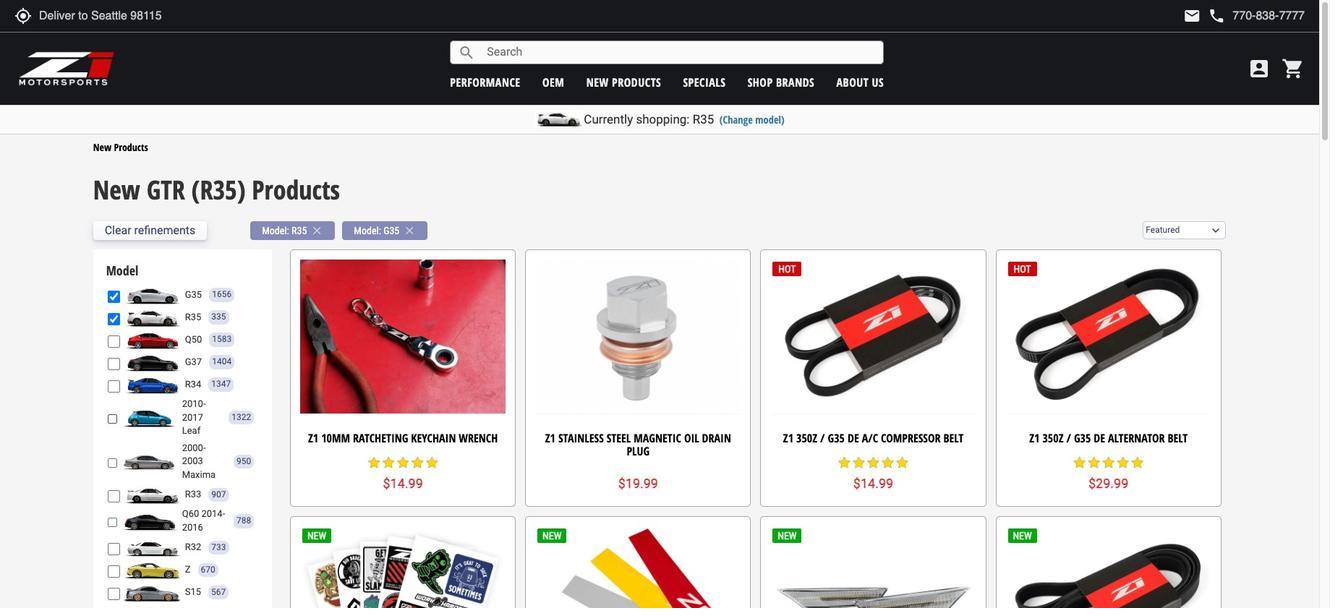Task type: locate. For each thing, give the bounding box(es) containing it.
1 horizontal spatial 350z
[[1043, 431, 1064, 447]]

de up star star star star star $29.99
[[1094, 431, 1106, 447]]

(change model) link
[[720, 113, 785, 127]]

null image up nissan 350z z33 2003 2004 2005 2006 2007 2008 2009 vq35de 3.5l revup rev up vq35hr nismo z1 motorsports image
[[124, 584, 181, 602]]

account_box link
[[1244, 57, 1275, 80]]

z1 350z / g35 de alternator belt
[[1030, 431, 1188, 447]]

phone
[[1209, 7, 1226, 25]]

specials
[[683, 74, 726, 90]]

7 star from the left
[[852, 456, 866, 470]]

null image down nissan skyline coupe sedan r34 gtr gt-r bnr34 gts-t gtst gts awd attesa 1999 2000 2001 2002 rb20det rb25de rb25det rb26dett z1 motorsports image
[[121, 409, 178, 427]]

products up model: r35 close
[[252, 172, 340, 208]]

model: inside model: g35 close
[[354, 225, 381, 236]]

/
[[820, 431, 825, 447], [1067, 431, 1071, 447]]

star star star star star $29.99
[[1073, 456, 1145, 491]]

$14.99 down z1 10mm ratcheting keychain wrench
[[383, 476, 423, 491]]

None checkbox
[[108, 335, 120, 348], [108, 413, 117, 426], [108, 517, 117, 529], [108, 566, 120, 578], [108, 588, 120, 601], [108, 335, 120, 348], [108, 413, 117, 426], [108, 517, 117, 529], [108, 566, 120, 578], [108, 588, 120, 601]]

infiniti q50 sedan hybrid v37 2014 2015 2016 2017 2018 2019 2020 vq37vhr 2.0t 3.0t 3.7l red sport redsport vr30ddtt z1 motorsports image
[[124, 331, 181, 349]]

z1 for z1 10mm ratcheting keychain wrench
[[308, 431, 318, 447]]

belt right the alternator
[[1168, 431, 1188, 447]]

2023 nissan z image
[[124, 561, 181, 580]]

/ left the alternator
[[1067, 431, 1071, 447]]

2 horizontal spatial r35
[[693, 112, 714, 127]]

star star star star star $14.99 down z1 350z / g35 de a/c compressor belt
[[837, 456, 910, 491]]

2 de from the left
[[1094, 431, 1106, 447]]

null image for s15
[[124, 584, 181, 602]]

r35 inside model: r35 close
[[292, 225, 307, 236]]

0 horizontal spatial 350z
[[797, 431, 818, 447]]

wrench
[[459, 431, 498, 447]]

0 horizontal spatial products
[[114, 141, 148, 154]]

0 horizontal spatial star star star star star $14.99
[[367, 456, 439, 491]]

1 horizontal spatial model:
[[354, 225, 381, 236]]

1 vertical spatial new
[[93, 172, 140, 208]]

1347
[[211, 379, 231, 390]]

plug
[[627, 443, 650, 459]]

star star star star star $14.99
[[367, 456, 439, 491], [837, 456, 910, 491]]

1 horizontal spatial star star star star star $14.99
[[837, 456, 910, 491]]

products
[[114, 141, 148, 154], [252, 172, 340, 208]]

star star star star star $14.99 for g35
[[837, 456, 910, 491]]

de left a/c
[[848, 431, 859, 447]]

oil
[[684, 431, 699, 447]]

0 horizontal spatial /
[[820, 431, 825, 447]]

1 horizontal spatial /
[[1067, 431, 1071, 447]]

$14.99
[[383, 476, 423, 491], [854, 476, 894, 491]]

a/c
[[862, 431, 878, 447]]

0 horizontal spatial close
[[311, 224, 324, 237]]

z1 for z1 350z / g35 de a/c compressor belt
[[783, 431, 794, 447]]

1 horizontal spatial belt
[[1168, 431, 1188, 447]]

350z
[[797, 431, 818, 447], [1043, 431, 1064, 447]]

0 vertical spatial products
[[114, 141, 148, 154]]

1 vertical spatial products
[[252, 172, 340, 208]]

3 z1 from the left
[[783, 431, 794, 447]]

infiniti g35 coupe sedan v35 v36 skyline 2003 2004 2005 2006 2007 2008 3.5l vq35de revup rev up vq35hr z1 motorsports image
[[124, 286, 181, 305]]

belt
[[944, 431, 964, 447], [1168, 431, 1188, 447]]

keychain
[[411, 431, 456, 447]]

1 z1 from the left
[[308, 431, 318, 447]]

2 $14.99 from the left
[[854, 476, 894, 491]]

2 / from the left
[[1067, 431, 1071, 447]]

2010- 2017 leaf
[[182, 399, 206, 436]]

2 model: from the left
[[354, 225, 381, 236]]

performance
[[450, 74, 521, 90]]

infiniti q60 coupe cv36 2014 2015 vq37vhr 3.7l z1 motorsports image
[[121, 512, 178, 531]]

12 star from the left
[[1087, 456, 1102, 470]]

de for alternator
[[1094, 431, 1106, 447]]

2 close from the left
[[403, 224, 416, 237]]

2 350z from the left
[[1043, 431, 1064, 447]]

8 star from the left
[[866, 456, 881, 470]]

1 horizontal spatial close
[[403, 224, 416, 237]]

z1
[[308, 431, 318, 447], [545, 431, 556, 447], [783, 431, 794, 447], [1030, 431, 1040, 447]]

z1 motorsports logo image
[[18, 51, 115, 87]]

model:
[[262, 225, 289, 236], [354, 225, 381, 236]]

g37
[[185, 356, 202, 367]]

1 new from the top
[[93, 141, 111, 154]]

1 horizontal spatial $14.99
[[854, 476, 894, 491]]

1 star star star star star $14.99 from the left
[[367, 456, 439, 491]]

0 vertical spatial new
[[93, 141, 111, 154]]

0 vertical spatial null image
[[121, 409, 178, 427]]

0 vertical spatial r35
[[693, 112, 714, 127]]

new
[[587, 74, 609, 90]]

z1 for z1 350z / g35 de alternator belt
[[1030, 431, 1040, 447]]

model: inside model: r35 close
[[262, 225, 289, 236]]

clear refinements button
[[93, 221, 207, 240]]

1 $14.99 from the left
[[383, 476, 423, 491]]

0 horizontal spatial $14.99
[[383, 476, 423, 491]]

1 350z from the left
[[797, 431, 818, 447]]

0 horizontal spatial model:
[[262, 225, 289, 236]]

2017
[[182, 412, 203, 423]]

0 horizontal spatial r35
[[185, 312, 201, 322]]

maxima
[[182, 469, 216, 480]]

infiniti g37 coupe sedan convertible v36 cv36 hv36 skyline 2008 2009 2010 2011 2012 2013 3.7l vq37vhr z1 motorsports image
[[124, 353, 181, 372]]

1 vertical spatial null image
[[124, 584, 181, 602]]

1 star from the left
[[367, 456, 381, 470]]

6 star from the left
[[837, 456, 852, 470]]

us
[[872, 74, 884, 90]]

model: for model: g35 close
[[354, 225, 381, 236]]

0 horizontal spatial belt
[[944, 431, 964, 447]]

nissan maxima a33b 2000 2001 2002 2003 image
[[121, 453, 178, 471]]

2003
[[182, 456, 203, 467]]

z1 inside z1 stainless steel magnetic oil drain plug
[[545, 431, 556, 447]]

model: r35 close
[[262, 224, 324, 237]]

specials link
[[683, 74, 726, 90]]

1 de from the left
[[848, 431, 859, 447]]

belt right compressor
[[944, 431, 964, 447]]

335
[[211, 312, 226, 322]]

2 star from the left
[[381, 456, 396, 470]]

2 star star star star star $14.99 from the left
[[837, 456, 910, 491]]

/ left a/c
[[820, 431, 825, 447]]

shop
[[748, 74, 773, 90]]

2000- 2003 maxima
[[182, 443, 216, 480]]

3 star from the left
[[396, 456, 410, 470]]

null image
[[121, 409, 178, 427], [124, 584, 181, 602]]

1 / from the left
[[820, 431, 825, 447]]

$14.99 for keychain
[[383, 476, 423, 491]]

$14.99 down z1 350z / g35 de a/c compressor belt
[[854, 476, 894, 491]]

g35
[[384, 225, 400, 236], [185, 289, 202, 300], [828, 431, 845, 447], [1074, 431, 1091, 447]]

star star star star star $14.99 down z1 10mm ratcheting keychain wrench
[[367, 456, 439, 491]]

13 star from the left
[[1102, 456, 1116, 470]]

0 horizontal spatial de
[[848, 431, 859, 447]]

my_location
[[14, 7, 32, 25]]

907
[[211, 490, 226, 500]]

star star star star star $14.99 for keychain
[[367, 456, 439, 491]]

1 horizontal spatial de
[[1094, 431, 1106, 447]]

nissan skyline coupe sedan r32 gtr gt-r bnr32 hcr32 hnr32 er32 hr32 fr32 gts-4 gts4 gts-t gtst gts image
[[124, 539, 181, 557]]

1 vertical spatial r35
[[292, 225, 307, 236]]

14 star from the left
[[1116, 456, 1131, 470]]

10mm
[[321, 431, 350, 447]]

new products link
[[93, 141, 148, 154]]

350z for z1 350z / g35 de a/c compressor belt
[[797, 431, 818, 447]]

close for model: g35 close
[[403, 224, 416, 237]]

2 z1 from the left
[[545, 431, 556, 447]]

2000-
[[182, 443, 206, 453]]

1 close from the left
[[311, 224, 324, 237]]

account_box
[[1248, 57, 1271, 80]]

1 horizontal spatial r35
[[292, 225, 307, 236]]

None checkbox
[[108, 290, 120, 303], [108, 313, 120, 325], [108, 358, 120, 370], [108, 380, 120, 393], [108, 457, 117, 470], [108, 490, 120, 503], [108, 543, 120, 556], [108, 290, 120, 303], [108, 313, 120, 325], [108, 358, 120, 370], [108, 380, 120, 393], [108, 457, 117, 470], [108, 490, 120, 503], [108, 543, 120, 556]]

2 new from the top
[[93, 172, 140, 208]]

products up gtr
[[114, 141, 148, 154]]

model)
[[756, 113, 785, 127]]

1656
[[212, 290, 232, 300]]

q50
[[185, 334, 202, 345]]

de
[[848, 431, 859, 447], [1094, 431, 1106, 447]]

2 vertical spatial r35
[[185, 312, 201, 322]]

close
[[311, 224, 324, 237], [403, 224, 416, 237]]

g35 inside model: g35 close
[[384, 225, 400, 236]]

null image for 2010- 2017 leaf
[[121, 409, 178, 427]]

new
[[93, 141, 111, 154], [93, 172, 140, 208]]

refinements
[[134, 224, 196, 238]]

r35
[[693, 112, 714, 127], [292, 225, 307, 236], [185, 312, 201, 322]]

4 z1 from the left
[[1030, 431, 1040, 447]]

1 model: from the left
[[262, 225, 289, 236]]

new products
[[93, 141, 148, 154]]

steel
[[607, 431, 631, 447]]



Task type: vqa. For each thing, say whether or not it's contained in the screenshot.
(Sport)
no



Task type: describe. For each thing, give the bounding box(es) containing it.
model: for model: r35 close
[[262, 225, 289, 236]]

model: g35 close
[[354, 224, 416, 237]]

2014-
[[201, 509, 225, 520]]

shopping_cart
[[1282, 57, 1305, 80]]

2 belt from the left
[[1168, 431, 1188, 447]]

products
[[612, 74, 661, 90]]

4 star from the left
[[410, 456, 425, 470]]

567
[[211, 587, 226, 598]]

/ for alternator
[[1067, 431, 1071, 447]]

$19.99
[[618, 476, 658, 491]]

5 star from the left
[[425, 456, 439, 470]]

1583
[[212, 335, 232, 345]]

(change
[[720, 113, 753, 127]]

search
[[458, 44, 476, 61]]

mail phone
[[1184, 7, 1226, 25]]

about us
[[837, 74, 884, 90]]

r34
[[185, 379, 201, 390]]

shop brands link
[[748, 74, 815, 90]]

model
[[106, 262, 138, 279]]

de for a/c
[[848, 431, 859, 447]]

shopping:
[[636, 112, 690, 127]]

1404
[[212, 357, 232, 367]]

nissan r35 gtr gt-r awd twin turbo 2009 2010 2011 2012 2013 2014 2015 2016 2017 2018 2019 2020 vr38dett z1 motorsports image
[[124, 308, 181, 327]]

z
[[185, 564, 191, 575]]

currently shopping: r35 (change model)
[[584, 112, 785, 127]]

9 star from the left
[[881, 456, 895, 470]]

performance link
[[450, 74, 521, 90]]

z1 stainless steel magnetic oil drain plug
[[545, 431, 731, 459]]

$14.99 for g35
[[854, 476, 894, 491]]

2010-
[[182, 399, 206, 410]]

1322
[[232, 413, 251, 423]]

nissan skyline coupe sedan r33 gtr gt-r bcnr33 enr33 enr33 gts-t gtst gts awd attesa 1995 1996 1997 1998 rb20det rb25de image
[[124, 486, 181, 505]]

z1 for z1 stainless steel magnetic oil drain plug
[[545, 431, 556, 447]]

brands
[[776, 74, 815, 90]]

about
[[837, 74, 869, 90]]

currently
[[584, 112, 633, 127]]

2016
[[182, 522, 203, 533]]

new gtr (r35) products
[[93, 172, 340, 208]]

788
[[237, 516, 251, 526]]

nissan 350z z33 2003 2004 2005 2006 2007 2008 2009 vq35de 3.5l revup rev up vq35hr nismo z1 motorsports image
[[124, 606, 181, 608]]

733
[[211, 543, 226, 553]]

(r35)
[[192, 172, 246, 208]]

clear refinements
[[105, 224, 196, 238]]

about us link
[[837, 74, 884, 90]]

clear
[[105, 224, 131, 238]]

magnetic
[[634, 431, 682, 447]]

nissan skyline coupe sedan r34 gtr gt-r bnr34 gts-t gtst gts awd attesa 1999 2000 2001 2002 rb20det rb25de rb25det rb26dett z1 motorsports image
[[124, 376, 181, 394]]

950
[[237, 457, 251, 467]]

11 star from the left
[[1073, 456, 1087, 470]]

new for new gtr (r35) products
[[93, 172, 140, 208]]

10 star from the left
[[895, 456, 910, 470]]

phone link
[[1209, 7, 1305, 25]]

oem link
[[543, 74, 565, 90]]

stainless
[[558, 431, 604, 447]]

close for model: r35 close
[[311, 224, 324, 237]]

s15
[[185, 587, 201, 598]]

z1 10mm ratcheting keychain wrench
[[308, 431, 498, 447]]

alternator
[[1108, 431, 1165, 447]]

q60
[[182, 509, 199, 520]]

new for new products
[[93, 141, 111, 154]]

15 star from the left
[[1131, 456, 1145, 470]]

1 belt from the left
[[944, 431, 964, 447]]

mail
[[1184, 7, 1201, 25]]

r32
[[185, 542, 201, 553]]

gtr
[[147, 172, 185, 208]]

r33
[[185, 489, 201, 500]]

shopping_cart link
[[1278, 57, 1305, 80]]

compressor
[[881, 431, 941, 447]]

oem
[[543, 74, 565, 90]]

ratcheting
[[353, 431, 408, 447]]

mail link
[[1184, 7, 1201, 25]]

670
[[201, 565, 215, 575]]

350z for z1 350z / g35 de alternator belt
[[1043, 431, 1064, 447]]

q60 2014- 2016
[[182, 509, 225, 533]]

Search search field
[[476, 41, 884, 64]]

new products link
[[587, 74, 661, 90]]

shop brands
[[748, 74, 815, 90]]

new products
[[587, 74, 661, 90]]

$29.99
[[1089, 476, 1129, 491]]

drain
[[702, 431, 731, 447]]

z1 350z / g35 de a/c compressor belt
[[783, 431, 964, 447]]

leaf
[[182, 426, 201, 436]]

1 horizontal spatial products
[[252, 172, 340, 208]]

/ for a/c
[[820, 431, 825, 447]]



